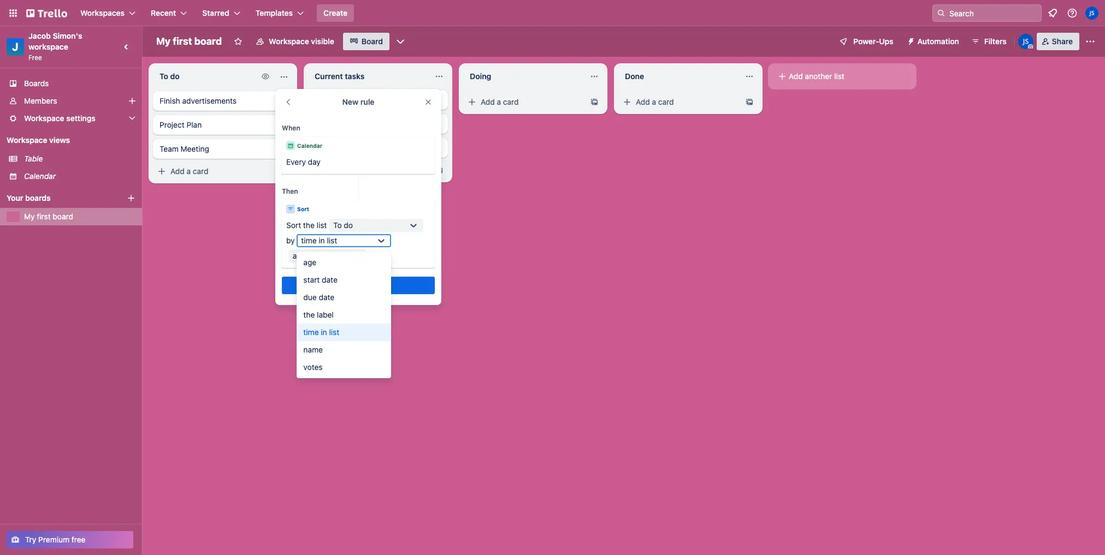 Task type: locate. For each thing, give the bounding box(es) containing it.
advertisements
[[337, 95, 392, 104], [182, 96, 237, 105]]

sort
[[297, 206, 309, 213], [286, 221, 301, 230]]

board
[[194, 36, 222, 47], [53, 212, 73, 221]]

time up ascending
[[301, 236, 317, 245]]

Done text field
[[618, 68, 739, 85]]

1 vertical spatial calendar
[[24, 172, 56, 181]]

sm image
[[260, 71, 271, 82], [622, 97, 633, 108], [311, 165, 322, 176]]

0 horizontal spatial jacob simon (jacobsimon16) image
[[1018, 34, 1033, 49]]

a down done text box
[[652, 97, 656, 107]]

sm image
[[902, 33, 918, 48], [777, 71, 788, 82], [467, 97, 477, 108], [156, 166, 167, 177]]

0 vertical spatial my
[[156, 36, 171, 47]]

filters button
[[968, 33, 1010, 50]]

0 horizontal spatial my first board
[[24, 212, 73, 221]]

0 horizontal spatial team meeting
[[160, 144, 209, 154]]

the left to
[[303, 221, 315, 230]]

a
[[497, 97, 501, 107], [652, 97, 656, 107], [342, 166, 346, 175], [187, 167, 191, 176]]

1 horizontal spatial meeting
[[336, 143, 364, 152]]

starred button
[[196, 4, 247, 22]]

team up "day"
[[315, 143, 334, 152]]

my down "recent"
[[156, 36, 171, 47]]

calendar
[[297, 143, 322, 149], [24, 172, 56, 181]]

jacob simon (jacobsimon16) image
[[1086, 7, 1099, 20], [1018, 34, 1033, 49]]

members link
[[0, 92, 142, 110]]

add a card link
[[463, 95, 586, 110], [618, 95, 741, 110], [308, 163, 431, 178], [153, 164, 275, 179]]

my down the your boards
[[24, 212, 35, 221]]

the left label
[[303, 310, 315, 320]]

0 vertical spatial sort
[[297, 206, 309, 213]]

card
[[503, 97, 519, 107], [658, 97, 674, 107], [348, 166, 364, 175], [193, 167, 208, 176]]

team meeting down "project plan"
[[160, 144, 209, 154]]

0 vertical spatial create from template… image
[[745, 98, 754, 107]]

create from template… image
[[745, 98, 754, 107], [435, 166, 444, 175]]

new rule
[[342, 97, 375, 107]]

rule
[[360, 97, 375, 107], [368, 281, 382, 290]]

my first board
[[156, 36, 222, 47], [24, 212, 73, 221]]

workspace visible
[[269, 37, 334, 46]]

add new rule button
[[282, 277, 435, 294]]

this member is an admin of this board. image
[[1028, 44, 1033, 49]]

first
[[173, 36, 192, 47], [37, 212, 51, 221]]

0 horizontal spatial finish advertisements
[[160, 96, 237, 105]]

calendar up "day"
[[297, 143, 322, 149]]

your
[[7, 193, 23, 203]]

1 horizontal spatial team
[[315, 143, 334, 152]]

1 vertical spatial create from template… image
[[435, 166, 444, 175]]

1 vertical spatial sort
[[286, 221, 301, 230]]

1 vertical spatial my
[[24, 212, 35, 221]]

1 vertical spatial time in list
[[303, 328, 339, 337]]

date for start date
[[322, 275, 338, 285]]

board
[[362, 37, 383, 46]]

card down the doing text field at the top
[[503, 97, 519, 107]]

0 horizontal spatial sm image
[[260, 71, 271, 82]]

due date
[[303, 293, 334, 302]]

Board name text field
[[151, 33, 227, 50]]

new
[[351, 281, 366, 290]]

filters
[[984, 37, 1007, 46]]

1 vertical spatial rule
[[368, 281, 382, 290]]

advertisements down to do text field
[[182, 96, 237, 105]]

team meeting up "day"
[[315, 143, 364, 152]]

1 horizontal spatial finish advertisements link
[[308, 90, 448, 110]]

advertisements for to do text field
[[182, 96, 237, 105]]

workspace up table
[[7, 135, 47, 145]]

create from template… image
[[590, 98, 599, 107], [280, 167, 288, 176]]

1 vertical spatial jacob simon (jacobsimon16) image
[[1018, 34, 1033, 49]]

2 vertical spatial workspace
[[7, 135, 47, 145]]

1 horizontal spatial finish
[[315, 95, 335, 104]]

0 vertical spatial rule
[[360, 97, 375, 107]]

add a card down plan
[[170, 167, 208, 176]]

list
[[834, 72, 845, 81], [317, 221, 327, 230], [327, 236, 337, 245], [329, 328, 339, 337]]

simon's
[[53, 31, 82, 40]]

finish advertisements link
[[308, 90, 448, 110], [153, 91, 293, 111]]

0 horizontal spatial advertisements
[[182, 96, 237, 105]]

ascending
[[293, 251, 329, 261]]

finish left new
[[315, 95, 335, 104]]

show menu image
[[1085, 36, 1096, 47]]

0 horizontal spatial first
[[37, 212, 51, 221]]

1 horizontal spatial advertisements
[[337, 95, 392, 104]]

0 vertical spatial date
[[322, 275, 338, 285]]

workspace views
[[7, 135, 70, 145]]

add
[[789, 72, 803, 81], [481, 97, 495, 107], [636, 97, 650, 107], [326, 166, 340, 175], [170, 167, 185, 176], [335, 281, 349, 290]]

time in list down the   label
[[303, 328, 339, 337]]

power-
[[854, 37, 879, 46]]

1 vertical spatial in
[[321, 328, 327, 337]]

first down recent popup button
[[173, 36, 192, 47]]

time up name
[[303, 328, 319, 337]]

team meeting link down project plan link at the top of page
[[153, 139, 293, 159]]

in
[[319, 236, 325, 245], [321, 328, 327, 337]]

meeting down plan
[[181, 144, 209, 154]]

Current tasks text field
[[308, 68, 428, 85]]

first inside the board name 'text box'
[[173, 36, 192, 47]]

boards
[[25, 193, 51, 203]]

workspaces button
[[74, 4, 142, 22]]

jacob
[[28, 31, 51, 40]]

add down "project plan"
[[170, 167, 185, 176]]

team meeting for to do text field's team meeting link
[[160, 144, 209, 154]]

0 vertical spatial first
[[173, 36, 192, 47]]

start
[[303, 275, 320, 285]]

age
[[303, 258, 316, 267]]

0 vertical spatial board
[[194, 36, 222, 47]]

finish advertisements
[[315, 95, 392, 104], [160, 96, 237, 105]]

0 horizontal spatial create from template… image
[[280, 167, 288, 176]]

2 horizontal spatial sm image
[[622, 97, 633, 108]]

free
[[72, 535, 86, 545]]

workspaces
[[80, 8, 125, 17]]

date right start
[[322, 275, 338, 285]]

date
[[322, 275, 338, 285], [319, 293, 334, 302]]

Search field
[[946, 5, 1041, 21]]

automation
[[918, 37, 959, 46]]

time in list
[[301, 236, 337, 245], [303, 328, 339, 337]]

add a card
[[481, 97, 519, 107], [636, 97, 674, 107], [326, 166, 364, 175], [170, 167, 208, 176]]

in down label
[[321, 328, 327, 337]]

1 horizontal spatial jacob simon (jacobsimon16) image
[[1086, 7, 1099, 20]]

advertisements for current tasks text field
[[337, 95, 392, 104]]

finish up project
[[160, 96, 180, 105]]

starred
[[202, 8, 229, 17]]

1 vertical spatial sm image
[[622, 97, 633, 108]]

workspace down templates popup button
[[269, 37, 309, 46]]

label
[[317, 310, 334, 320]]

finish advertisements link for to do text field
[[153, 91, 293, 111]]

1 horizontal spatial board
[[194, 36, 222, 47]]

1 vertical spatial time
[[303, 328, 319, 337]]

jacob simon's workspace free
[[28, 31, 84, 62]]

when
[[282, 124, 300, 132]]

1 horizontal spatial team meeting link
[[308, 138, 448, 158]]

time
[[301, 236, 317, 245], [303, 328, 319, 337]]

0 horizontal spatial finish
[[160, 96, 180, 105]]

automation button
[[902, 33, 966, 50]]

every
[[286, 157, 306, 167]]

2 vertical spatial sm image
[[311, 165, 322, 176]]

workspace for workspace visible
[[269, 37, 309, 46]]

add another list link
[[773, 68, 912, 85]]

1 vertical spatial date
[[319, 293, 334, 302]]

sort the list
[[286, 221, 327, 230]]

0 horizontal spatial team meeting link
[[153, 139, 293, 159]]

time in list up ascending
[[301, 236, 337, 245]]

0 horizontal spatial board
[[53, 212, 73, 221]]

premium
[[38, 535, 69, 545]]

search image
[[937, 9, 946, 17]]

workspace visible button
[[249, 33, 341, 50]]

team meeting
[[315, 143, 364, 152], [160, 144, 209, 154]]

1 horizontal spatial my
[[156, 36, 171, 47]]

workspace settings
[[24, 114, 96, 123]]

add left new
[[335, 281, 349, 290]]

1 horizontal spatial sm image
[[311, 165, 322, 176]]

1 horizontal spatial team meeting
[[315, 143, 364, 152]]

finish advertisements up plan
[[160, 96, 237, 105]]

workspace
[[269, 37, 309, 46], [24, 114, 64, 123], [7, 135, 47, 145]]

a right "day"
[[342, 166, 346, 175]]

jacob simon (jacobsimon16) image right filters
[[1018, 34, 1033, 49]]

meeting down new
[[336, 143, 364, 152]]

0 vertical spatial workspace
[[269, 37, 309, 46]]

team meeting link for current tasks text field
[[308, 138, 448, 158]]

finish advertisements for current tasks text field finish advertisements link
[[315, 95, 392, 104]]

workspace down members
[[24, 114, 64, 123]]

calendar link
[[24, 171, 135, 182]]

power-ups
[[854, 37, 894, 46]]

j link
[[7, 38, 24, 56]]

1 vertical spatial create from template… image
[[280, 167, 288, 176]]

date right due
[[319, 293, 334, 302]]

team meeting link
[[308, 138, 448, 158], [153, 139, 293, 159]]

your boards with 1 items element
[[7, 192, 110, 205]]

0 vertical spatial jacob simon (jacobsimon16) image
[[1086, 7, 1099, 20]]

sort up sort the list
[[297, 206, 309, 213]]

board link
[[343, 33, 390, 50]]

finish advertisements for finish advertisements link corresponding to to do text field
[[160, 96, 237, 105]]

customize views image
[[395, 36, 406, 47]]

in up ascending
[[319, 236, 325, 245]]

calendar down table
[[24, 172, 56, 181]]

finish advertisements down current tasks text field
[[315, 95, 392, 104]]

0 horizontal spatial meeting
[[181, 144, 209, 154]]

do
[[344, 221, 353, 230]]

open information menu image
[[1067, 8, 1078, 19]]

workspace settings button
[[0, 110, 142, 127]]

jacob simon (jacobsimon16) image right open information menu image
[[1086, 7, 1099, 20]]

1 horizontal spatial create from template… image
[[590, 98, 599, 107]]

0 horizontal spatial finish advertisements link
[[153, 91, 293, 111]]

sm image for the leftmost create from template… icon
[[311, 165, 322, 176]]

first down 'boards'
[[37, 212, 51, 221]]

plan
[[187, 120, 202, 129]]

0 vertical spatial my first board
[[156, 36, 222, 47]]

1 horizontal spatial calendar
[[297, 143, 322, 149]]

1 vertical spatial workspace
[[24, 114, 64, 123]]

board down the your boards with 1 items element
[[53, 212, 73, 221]]

date for due date
[[319, 293, 334, 302]]

members
[[24, 96, 57, 105]]

team
[[315, 143, 334, 152], [160, 144, 179, 154]]

finish advertisements link up project plan link at the top of page
[[153, 91, 293, 111]]

board down starred
[[194, 36, 222, 47]]

team meeting link down the new rule
[[308, 138, 448, 158]]

list left to
[[317, 221, 327, 230]]

finish
[[315, 95, 335, 104], [160, 96, 180, 105]]

my first board down recent popup button
[[156, 36, 222, 47]]

0 horizontal spatial team
[[160, 144, 179, 154]]

1 horizontal spatial finish advertisements
[[315, 95, 392, 104]]

my first board down the your boards with 1 items element
[[24, 212, 73, 221]]

finish advertisements link down current tasks text field
[[308, 90, 448, 110]]

the
[[303, 221, 315, 230], [303, 310, 315, 320]]

sm image for the right create from template… icon
[[622, 97, 633, 108]]

a down the doing text field at the top
[[497, 97, 501, 107]]

0 horizontal spatial calendar
[[24, 172, 56, 181]]

share
[[1052, 37, 1073, 46]]

workspace inside button
[[269, 37, 309, 46]]

advertisements down current tasks text field
[[337, 95, 392, 104]]

meeting
[[336, 143, 364, 152], [181, 144, 209, 154]]

votes
[[303, 363, 323, 372]]

team down project
[[160, 144, 179, 154]]

Doing text field
[[463, 68, 583, 85]]

1 vertical spatial board
[[53, 212, 73, 221]]

my
[[156, 36, 171, 47], [24, 212, 35, 221]]

workspace inside dropdown button
[[24, 114, 64, 123]]

1 horizontal spatial first
[[173, 36, 192, 47]]

sort up by
[[286, 221, 301, 230]]

1 horizontal spatial my first board
[[156, 36, 222, 47]]

primary element
[[0, 0, 1105, 26]]



Task type: describe. For each thing, give the bounding box(es) containing it.
team meeting for team meeting link related to current tasks text field
[[315, 143, 364, 152]]

visible
[[311, 37, 334, 46]]

0 vertical spatial time in list
[[301, 236, 337, 245]]

add another list
[[789, 72, 845, 81]]

the   label
[[303, 310, 334, 320]]

recent
[[151, 8, 176, 17]]

add down the doing text field at the top
[[481, 97, 495, 107]]

recent button
[[144, 4, 194, 22]]

finish for finish advertisements link corresponding to to do text field
[[160, 96, 180, 105]]

1 vertical spatial my first board
[[24, 212, 73, 221]]

star or unstar board image
[[234, 37, 243, 46]]

To do text field
[[153, 68, 256, 85]]

workspace
[[28, 42, 68, 51]]

then
[[282, 187, 298, 196]]

workspace for workspace views
[[7, 135, 47, 145]]

add right "day"
[[326, 166, 340, 175]]

meeting for to do text field's team meeting link
[[181, 144, 209, 154]]

jacob simon's workspace link
[[28, 31, 84, 51]]

0 vertical spatial sm image
[[260, 71, 271, 82]]

project plan link
[[153, 115, 293, 135]]

1 vertical spatial the
[[303, 310, 315, 320]]

finish for current tasks text field finish advertisements link
[[315, 95, 335, 104]]

start date
[[303, 275, 338, 285]]

list right another
[[834, 72, 845, 81]]

workspace navigation collapse icon image
[[119, 39, 134, 55]]

new
[[342, 97, 358, 107]]

to
[[333, 221, 342, 230]]

my inside the board name 'text box'
[[156, 36, 171, 47]]

table link
[[24, 154, 135, 164]]

add inside button
[[335, 281, 349, 290]]

try
[[25, 535, 36, 545]]

due
[[303, 293, 317, 302]]

1 horizontal spatial create from template… image
[[745, 98, 754, 107]]

team for current tasks text field finish advertisements link
[[315, 143, 334, 152]]

team for finish advertisements link corresponding to to do text field
[[160, 144, 179, 154]]

list down to
[[327, 236, 337, 245]]

add a card down the doing text field at the top
[[481, 97, 519, 107]]

0 notifications image
[[1046, 7, 1059, 20]]

free
[[28, 54, 42, 62]]

my first board link
[[24, 211, 135, 222]]

project plan
[[160, 120, 202, 129]]

0 vertical spatial the
[[303, 221, 315, 230]]

another
[[805, 72, 832, 81]]

sm image inside add another list link
[[777, 71, 788, 82]]

meeting for team meeting link related to current tasks text field
[[336, 143, 364, 152]]

try premium free
[[25, 535, 86, 545]]

0 vertical spatial create from template… image
[[590, 98, 599, 107]]

table
[[24, 154, 43, 163]]

card down done text box
[[658, 97, 674, 107]]

sm image inside automation button
[[902, 33, 918, 48]]

ups
[[879, 37, 894, 46]]

card right "day"
[[348, 166, 364, 175]]

add down done text box
[[636, 97, 650, 107]]

day
[[308, 157, 321, 167]]

power-ups button
[[832, 33, 900, 50]]

settings
[[66, 114, 96, 123]]

back to home image
[[26, 4, 67, 22]]

finish advertisements link for current tasks text field
[[308, 90, 448, 110]]

my first board inside the board name 'text box'
[[156, 36, 222, 47]]

templates
[[256, 8, 293, 17]]

j
[[12, 40, 18, 53]]

sort for sort
[[297, 206, 309, 213]]

add board image
[[127, 194, 135, 203]]

your boards
[[7, 193, 51, 203]]

sort for sort the list
[[286, 221, 301, 230]]

create button
[[317, 4, 354, 22]]

rule inside button
[[368, 281, 382, 290]]

share button
[[1037, 33, 1080, 50]]

boards link
[[0, 75, 142, 92]]

add a card down done text box
[[636, 97, 674, 107]]

board inside 'text box'
[[194, 36, 222, 47]]

a down plan
[[187, 167, 191, 176]]

boards
[[24, 79, 49, 88]]

add left another
[[789, 72, 803, 81]]

0 horizontal spatial create from template… image
[[435, 166, 444, 175]]

name
[[303, 345, 323, 355]]

try premium free button
[[7, 532, 133, 549]]

to do
[[333, 221, 353, 230]]

project
[[160, 120, 185, 129]]

add a card right "day"
[[326, 166, 364, 175]]

by
[[286, 236, 295, 245]]

card down plan
[[193, 167, 208, 176]]

views
[[49, 135, 70, 145]]

0 vertical spatial in
[[319, 236, 325, 245]]

templates button
[[249, 4, 310, 22]]

list down label
[[329, 328, 339, 337]]

0 vertical spatial time
[[301, 236, 317, 245]]

every day
[[286, 157, 321, 167]]

workspace for workspace settings
[[24, 114, 64, 123]]

0 vertical spatial calendar
[[297, 143, 322, 149]]

0 horizontal spatial my
[[24, 212, 35, 221]]

team meeting link for to do text field
[[153, 139, 293, 159]]

create
[[323, 8, 348, 17]]

1 vertical spatial first
[[37, 212, 51, 221]]

add new rule
[[335, 281, 382, 290]]



Task type: vqa. For each thing, say whether or not it's contained in the screenshot.
the topmost Starred Icon
no



